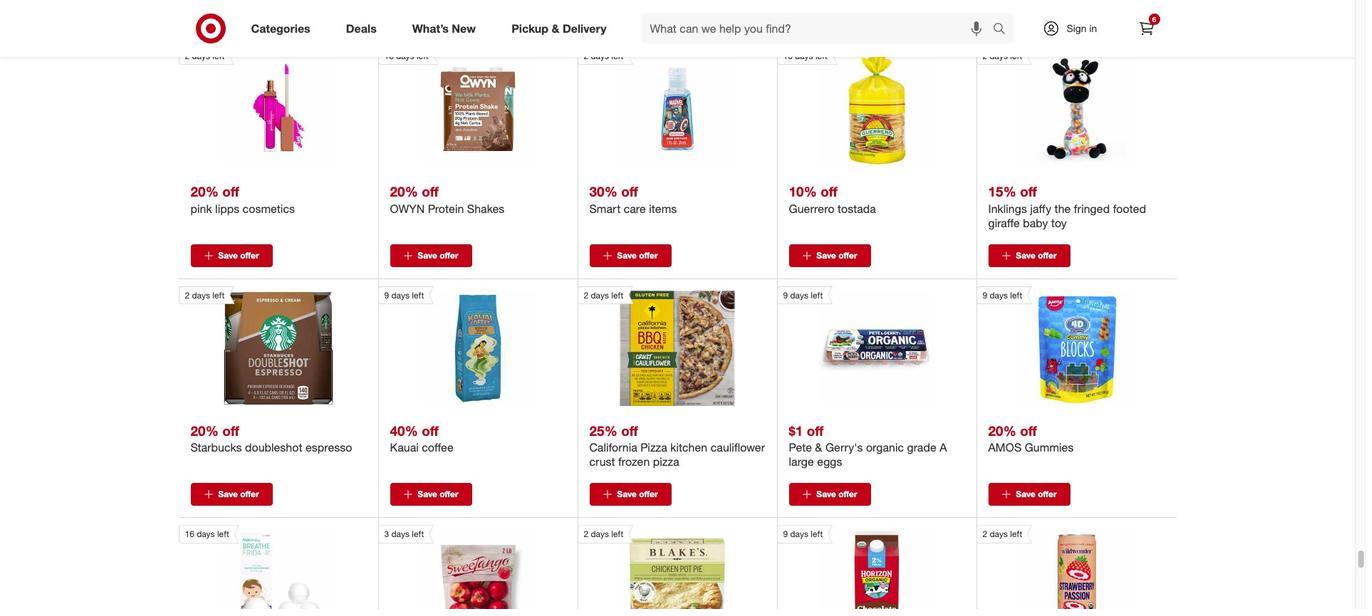 Task type: vqa. For each thing, say whether or not it's contained in the screenshot.


Task type: locate. For each thing, give the bounding box(es) containing it.
40%
[[390, 423, 418, 439]]

20% inside 20% off owyn protein shakes
[[390, 183, 418, 200]]

offer
[[240, 10, 259, 21], [639, 10, 658, 21], [839, 10, 858, 21], [1038, 10, 1057, 21], [240, 250, 259, 260], [440, 250, 459, 260], [639, 250, 658, 260], [839, 250, 858, 260], [1038, 250, 1057, 260], [240, 489, 259, 500], [440, 489, 459, 500], [639, 489, 658, 500], [839, 489, 858, 500], [1038, 489, 1057, 500]]

save
[[218, 10, 238, 21], [617, 10, 637, 21], [817, 10, 836, 21], [1016, 10, 1036, 21], [218, 250, 238, 260], [418, 250, 437, 260], [617, 250, 637, 260], [817, 250, 836, 260], [1016, 250, 1036, 260], [218, 489, 238, 500], [418, 489, 437, 500], [617, 489, 637, 500], [817, 489, 836, 500], [1016, 489, 1036, 500]]

save for 20% off amos gummies
[[1016, 489, 1036, 500]]

off for 15% off inklings jaffy the fringed footed giraffe baby toy
[[1020, 183, 1037, 200]]

save offer for 10% off guerrero tostada
[[817, 250, 858, 260]]

save for 20% off starbucks doubleshot espresso
[[218, 489, 238, 500]]

& right pete
[[815, 441, 823, 455]]

2 days left button for 20% off starbucks doubleshot espresso
[[178, 286, 336, 406]]

off for 20% off starbucks doubleshot espresso
[[222, 423, 239, 439]]

off for 40% off kauai coffee
[[422, 423, 439, 439]]

0 horizontal spatial 16 days left
[[185, 529, 229, 540]]

20% inside 20% off pink lipps cosmetics
[[191, 183, 219, 200]]

guerrero
[[789, 201, 835, 216]]

off right the $1
[[807, 423, 824, 439]]

off inside "40% off kauai coffee"
[[422, 423, 439, 439]]

20%
[[191, 183, 219, 200], [390, 183, 418, 200], [191, 423, 219, 439], [989, 423, 1017, 439]]

off inside "30% off smart care items"
[[621, 183, 638, 200]]

off
[[222, 183, 239, 200], [422, 183, 439, 200], [621, 183, 638, 200], [821, 183, 838, 200], [1020, 183, 1037, 200], [222, 423, 239, 439], [422, 423, 439, 439], [621, 423, 638, 439], [807, 423, 824, 439], [1020, 423, 1037, 439]]

california
[[590, 441, 638, 455]]

40% off kauai coffee
[[390, 423, 454, 455]]

16 for 20% off
[[384, 50, 394, 61]]

save offer
[[218, 10, 259, 21], [617, 10, 658, 21], [817, 10, 858, 21], [1016, 10, 1057, 21], [218, 250, 259, 260], [418, 250, 459, 260], [617, 250, 658, 260], [817, 250, 858, 260], [1016, 250, 1057, 260], [218, 489, 259, 500], [418, 489, 459, 500], [617, 489, 658, 500], [817, 489, 858, 500], [1016, 489, 1057, 500]]

off inside the 15% off inklings jaffy the fringed footed giraffe baby toy
[[1020, 183, 1037, 200]]

save offer button for 40% off kauai coffee
[[390, 483, 472, 506]]

save offer button
[[191, 5, 273, 27], [590, 5, 672, 27], [789, 5, 871, 27], [989, 5, 1071, 27], [191, 244, 273, 267], [390, 244, 472, 267], [590, 244, 672, 267], [789, 244, 871, 267], [989, 244, 1071, 267], [191, 483, 273, 506], [390, 483, 472, 506], [590, 483, 672, 506], [789, 483, 871, 506], [989, 483, 1071, 506]]

off up jaffy
[[1020, 183, 1037, 200]]

lipps
[[215, 201, 240, 216]]

16 for 10% off
[[783, 50, 793, 61]]

9 for $1 off
[[783, 290, 788, 300]]

20% for 20% off owyn protein shakes
[[390, 183, 418, 200]]

20% off starbucks doubleshot espresso
[[191, 423, 352, 455]]

9 days left
[[384, 290, 424, 300], [783, 290, 823, 300], [983, 290, 1023, 300], [783, 529, 823, 540]]

search
[[986, 22, 1021, 37]]

16 days left button
[[378, 47, 536, 166], [777, 47, 935, 166], [178, 525, 336, 609]]

kauai
[[390, 441, 419, 455]]

1 horizontal spatial &
[[815, 441, 823, 455]]

off up guerrero
[[821, 183, 838, 200]]

9 days left for 40%
[[384, 290, 424, 300]]

2 horizontal spatial 16 days left
[[783, 50, 828, 61]]

pizza
[[641, 441, 667, 455]]

1 horizontal spatial 16 days left
[[384, 50, 429, 61]]

amos
[[989, 441, 1022, 455]]

save for 20% off pink lipps cosmetics
[[218, 250, 238, 260]]

what's new
[[412, 21, 476, 35]]

off up care
[[621, 183, 638, 200]]

toy
[[1052, 216, 1067, 230]]

frozen
[[618, 455, 650, 469]]

& inside $1 off pete & gerry's organic grade a large eggs
[[815, 441, 823, 455]]

20% inside 20% off amos gummies
[[989, 423, 1017, 439]]

& right pickup
[[552, 21, 560, 35]]

left
[[212, 50, 225, 61], [417, 50, 429, 61], [611, 50, 624, 61], [816, 50, 828, 61], [1010, 50, 1023, 61], [212, 290, 225, 300], [412, 290, 424, 300], [611, 290, 624, 300], [811, 290, 823, 300], [1010, 290, 1023, 300], [217, 529, 229, 540], [412, 529, 424, 540], [611, 529, 624, 540], [811, 529, 823, 540], [1010, 529, 1023, 540]]

3 days left
[[384, 529, 424, 540]]

16 days left button for 10% off
[[777, 47, 935, 166]]

off inside 25% off california pizza kitchen cauliflower crust frozen pizza
[[621, 423, 638, 439]]

save offer button for 20% off pink lipps cosmetics
[[191, 244, 273, 267]]

9 days left button
[[378, 286, 536, 406], [777, 286, 935, 406], [976, 286, 1135, 406], [777, 525, 935, 609]]

off inside 20% off amos gummies
[[1020, 423, 1037, 439]]

protein
[[428, 201, 464, 216]]

off up the coffee
[[422, 423, 439, 439]]

2
[[185, 50, 190, 61], [584, 50, 589, 61], [983, 50, 988, 61], [185, 290, 190, 300], [584, 290, 589, 300], [584, 529, 589, 540], [983, 529, 988, 540]]

off up lipps
[[222, 183, 239, 200]]

off inside '10% off guerrero tostada'
[[821, 183, 838, 200]]

smart
[[590, 201, 621, 216]]

offer for 20% off pink lipps cosmetics
[[240, 250, 259, 260]]

tostada
[[838, 201, 876, 216]]

$1
[[789, 423, 803, 439]]

off inside 20% off owyn protein shakes
[[422, 183, 439, 200]]

off inside 20% off pink lipps cosmetics
[[222, 183, 239, 200]]

items
[[649, 201, 677, 216]]

9 days left button for 40% off
[[378, 286, 536, 406]]

1 horizontal spatial 16 days left button
[[378, 47, 536, 166]]

sign
[[1067, 22, 1087, 34]]

off inside 20% off starbucks doubleshot espresso
[[222, 423, 239, 439]]

16 days left
[[384, 50, 429, 61], [783, 50, 828, 61], [185, 529, 229, 540]]

2 for 15% off inklings jaffy the fringed footed giraffe baby toy
[[983, 50, 988, 61]]

9
[[384, 290, 389, 300], [783, 290, 788, 300], [983, 290, 988, 300], [783, 529, 788, 540]]

off inside $1 off pete & gerry's organic grade a large eggs
[[807, 423, 824, 439]]

categories link
[[239, 13, 328, 44]]

what's
[[412, 21, 449, 35]]

off up protein
[[422, 183, 439, 200]]

footed
[[1113, 201, 1147, 216]]

save offer button for 20% off starbucks doubleshot espresso
[[191, 483, 273, 506]]

giraffe
[[989, 216, 1020, 230]]

save for 15% off inklings jaffy the fringed footed giraffe baby toy
[[1016, 250, 1036, 260]]

save for 40% off kauai coffee
[[418, 489, 437, 500]]

off up california
[[621, 423, 638, 439]]

pizza
[[653, 455, 680, 469]]

owyn
[[390, 201, 425, 216]]

2 days left
[[185, 50, 225, 61], [584, 50, 624, 61], [983, 50, 1023, 61], [185, 290, 225, 300], [584, 290, 624, 300], [584, 529, 624, 540], [983, 529, 1023, 540]]

9 days left for 20%
[[983, 290, 1023, 300]]

gummies
[[1025, 441, 1074, 455]]

off for 25% off california pizza kitchen cauliflower crust frozen pizza
[[621, 423, 638, 439]]

&
[[552, 21, 560, 35], [815, 441, 823, 455]]

save for 20% off owyn protein shakes
[[418, 250, 437, 260]]

deals link
[[334, 13, 395, 44]]

pickup & delivery
[[512, 21, 607, 35]]

save for 30% off smart care items
[[617, 250, 637, 260]]

20% inside 20% off starbucks doubleshot espresso
[[191, 423, 219, 439]]

2 days left button
[[178, 47, 336, 166], [577, 47, 735, 166], [976, 47, 1135, 166], [178, 286, 336, 406], [577, 286, 735, 406], [577, 525, 735, 609], [976, 525, 1135, 609]]

days
[[192, 50, 210, 61], [396, 50, 414, 61], [591, 50, 609, 61], [795, 50, 813, 61], [990, 50, 1008, 61], [192, 290, 210, 300], [392, 290, 410, 300], [591, 290, 609, 300], [790, 290, 809, 300], [990, 290, 1008, 300], [197, 529, 215, 540], [392, 529, 410, 540], [591, 529, 609, 540], [790, 529, 809, 540], [990, 529, 1008, 540]]

0 horizontal spatial &
[[552, 21, 560, 35]]

kitchen
[[671, 441, 708, 455]]

cauliflower
[[711, 441, 765, 455]]

20% up owyn
[[390, 183, 418, 200]]

coffee
[[422, 441, 454, 455]]

1 horizontal spatial 16
[[384, 50, 394, 61]]

16
[[384, 50, 394, 61], [783, 50, 793, 61], [185, 529, 194, 540]]

save for 25% off california pizza kitchen cauliflower crust frozen pizza
[[617, 489, 637, 500]]

6 link
[[1131, 13, 1162, 44]]

off up the gummies
[[1020, 423, 1037, 439]]

20% up starbucks
[[191, 423, 219, 439]]

2 horizontal spatial 16 days left button
[[777, 47, 935, 166]]

pickup & delivery link
[[500, 13, 625, 44]]

a
[[940, 441, 947, 455]]

off for 20% off amos gummies
[[1020, 423, 1037, 439]]

offer for 20% off starbucks doubleshot espresso
[[240, 489, 259, 500]]

20% up amos on the bottom right of page
[[989, 423, 1017, 439]]

1 vertical spatial &
[[815, 441, 823, 455]]

2 horizontal spatial 16
[[783, 50, 793, 61]]

0 vertical spatial &
[[552, 21, 560, 35]]

off up starbucks
[[222, 423, 239, 439]]

25% off california pizza kitchen cauliflower crust frozen pizza
[[590, 423, 765, 469]]

20% up pink
[[191, 183, 219, 200]]



Task type: describe. For each thing, give the bounding box(es) containing it.
2 for 20% off starbucks doubleshot espresso
[[185, 290, 190, 300]]

20% off pink lipps cosmetics
[[191, 183, 295, 216]]

0 horizontal spatial 16 days left button
[[178, 525, 336, 609]]

delivery
[[563, 21, 607, 35]]

2 days left for 30% off smart care items
[[584, 50, 624, 61]]

2 days left for 20% off starbucks doubleshot espresso
[[185, 290, 225, 300]]

grade
[[907, 441, 937, 455]]

save offer button for 20% off owyn protein shakes
[[390, 244, 472, 267]]

off for 10% off guerrero tostada
[[821, 183, 838, 200]]

sign in
[[1067, 22, 1097, 34]]

off for 30% off smart care items
[[621, 183, 638, 200]]

pickup
[[512, 21, 549, 35]]

save offer for 20% off starbucks doubleshot espresso
[[218, 489, 259, 500]]

30% off smart care items
[[590, 183, 677, 216]]

save offer button for 15% off inklings jaffy the fringed footed giraffe baby toy
[[989, 244, 1071, 267]]

2 days left button for 15% off inklings jaffy the fringed footed giraffe baby toy
[[976, 47, 1135, 166]]

offer for 20% off owyn protein shakes
[[440, 250, 459, 260]]

cosmetics
[[243, 201, 295, 216]]

off for 20% off pink lipps cosmetics
[[222, 183, 239, 200]]

care
[[624, 201, 646, 216]]

15%
[[989, 183, 1017, 200]]

baby
[[1023, 216, 1048, 230]]

16 days left for 10%
[[783, 50, 828, 61]]

30%
[[590, 183, 618, 200]]

offer for 15% off inklings jaffy the fringed footed giraffe baby toy
[[1038, 250, 1057, 260]]

9 for 40% off
[[384, 290, 389, 300]]

save for $1 off pete & gerry's organic grade a large eggs
[[817, 489, 836, 500]]

deals
[[346, 21, 377, 35]]

off for $1 off pete & gerry's organic grade a large eggs
[[807, 423, 824, 439]]

save offer for 20% off owyn protein shakes
[[418, 250, 459, 260]]

offer for 30% off smart care items
[[639, 250, 658, 260]]

2 days left for 15% off inklings jaffy the fringed footed giraffe baby toy
[[983, 50, 1023, 61]]

offer for 20% off amos gummies
[[1038, 489, 1057, 500]]

9 for 20% off
[[983, 290, 988, 300]]

2 days left for 20% off pink lipps cosmetics
[[185, 50, 225, 61]]

off for 20% off owyn protein shakes
[[422, 183, 439, 200]]

eggs
[[817, 455, 843, 469]]

save offer for 25% off california pizza kitchen cauliflower crust frozen pizza
[[617, 489, 658, 500]]

2 days left button for 25% off california pizza kitchen cauliflower crust frozen pizza
[[577, 286, 735, 406]]

left inside button
[[412, 529, 424, 540]]

2 days left for 25% off california pizza kitchen cauliflower crust frozen pizza
[[584, 290, 624, 300]]

save offer for 15% off inklings jaffy the fringed footed giraffe baby toy
[[1016, 250, 1057, 260]]

20% for 20% off amos gummies
[[989, 423, 1017, 439]]

save offer for 40% off kauai coffee
[[418, 489, 459, 500]]

gerry's
[[826, 441, 863, 455]]

crust
[[590, 455, 615, 469]]

save offer button for 20% off amos gummies
[[989, 483, 1071, 506]]

espresso
[[306, 441, 352, 455]]

inklings
[[989, 201, 1027, 216]]

new
[[452, 21, 476, 35]]

0 horizontal spatial 16
[[185, 529, 194, 540]]

9 days left button for $1 off
[[777, 286, 935, 406]]

fringed
[[1074, 201, 1110, 216]]

days inside button
[[392, 529, 410, 540]]

2 days left button for 20% off pink lipps cosmetics
[[178, 47, 336, 166]]

save offer for 20% off pink lipps cosmetics
[[218, 250, 259, 260]]

What can we help you find? suggestions appear below search field
[[642, 13, 996, 44]]

save for 10% off guerrero tostada
[[817, 250, 836, 260]]

large
[[789, 455, 814, 469]]

shakes
[[467, 201, 505, 216]]

10%
[[789, 183, 817, 200]]

offer for 25% off california pizza kitchen cauliflower crust frozen pizza
[[639, 489, 658, 500]]

save offer for 30% off smart care items
[[617, 250, 658, 260]]

9 days left for $1
[[783, 290, 823, 300]]

in
[[1090, 22, 1097, 34]]

10% off guerrero tostada
[[789, 183, 876, 216]]

$1 off pete & gerry's organic grade a large eggs
[[789, 423, 947, 469]]

16 days left button for 20% off
[[378, 47, 536, 166]]

the
[[1055, 201, 1071, 216]]

2 for 25% off california pizza kitchen cauliflower crust frozen pizza
[[584, 290, 589, 300]]

offer for 10% off guerrero tostada
[[839, 250, 858, 260]]

2 for 20% off pink lipps cosmetics
[[185, 50, 190, 61]]

pink
[[191, 201, 212, 216]]

20% for 20% off pink lipps cosmetics
[[191, 183, 219, 200]]

2 for 30% off smart care items
[[584, 50, 589, 61]]

doubleshot
[[245, 441, 302, 455]]

20% off amos gummies
[[989, 423, 1074, 455]]

sign in link
[[1031, 13, 1120, 44]]

9 days left button for 20% off
[[976, 286, 1135, 406]]

save offer button for 30% off smart care items
[[590, 244, 672, 267]]

search button
[[986, 13, 1021, 47]]

20% for 20% off starbucks doubleshot espresso
[[191, 423, 219, 439]]

16 days left for 20%
[[384, 50, 429, 61]]

categories
[[251, 21, 310, 35]]

pete
[[789, 441, 812, 455]]

3 days left button
[[378, 525, 536, 609]]

what's new link
[[400, 13, 494, 44]]

25%
[[590, 423, 618, 439]]

save offer for $1 off pete & gerry's organic grade a large eggs
[[817, 489, 858, 500]]

starbucks
[[191, 441, 242, 455]]

save offer button for $1 off pete & gerry's organic grade a large eggs
[[789, 483, 871, 506]]

6
[[1153, 15, 1157, 24]]

save offer for 20% off amos gummies
[[1016, 489, 1057, 500]]

save offer button for 25% off california pizza kitchen cauliflower crust frozen pizza
[[590, 483, 672, 506]]

15% off inklings jaffy the fringed footed giraffe baby toy
[[989, 183, 1147, 230]]

20% off owyn protein shakes
[[390, 183, 505, 216]]

2 days left button for 30% off smart care items
[[577, 47, 735, 166]]

offer for $1 off pete & gerry's organic grade a large eggs
[[839, 489, 858, 500]]

3
[[384, 529, 389, 540]]

organic
[[866, 441, 904, 455]]

save offer button for 10% off guerrero tostada
[[789, 244, 871, 267]]

offer for 40% off kauai coffee
[[440, 489, 459, 500]]

jaffy
[[1031, 201, 1052, 216]]



